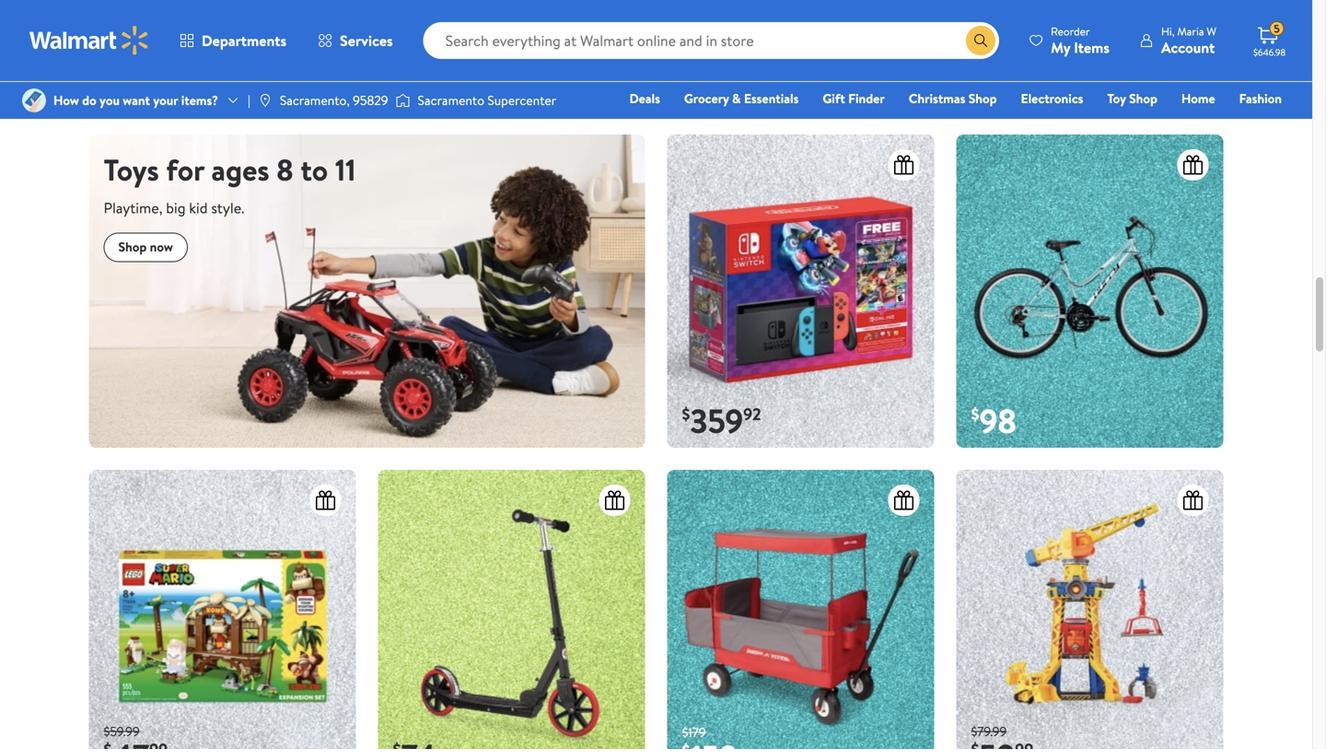 Task type: describe. For each thing, give the bounding box(es) containing it.
92
[[744, 402, 762, 425]]

services
[[340, 30, 393, 51]]

rubble & crew, bark yard crane tower playset with rubble action figure and vehicle, for kids age 3 and up image
[[957, 470, 1224, 749]]

$79.99 link
[[957, 470, 1224, 749]]

maria
[[1178, 23, 1205, 39]]

huffy 26" rock creek women's 18-speed mountain bike, mint image
[[957, 134, 1224, 448]]

 image for sacramento supercenter
[[396, 91, 410, 110]]

shop now
[[118, 238, 173, 256]]

hi,
[[1162, 23, 1175, 39]]

sacramento supercenter
[[418, 91, 557, 109]]

$ inside $ 359 92
[[682, 402, 691, 425]]

departments button
[[164, 18, 302, 63]]

gift inside fashion gift cards
[[988, 115, 1011, 133]]

walmart+ link
[[1219, 114, 1291, 134]]

deals
[[630, 89, 661, 107]]

&
[[733, 89, 741, 107]]

gift cards link
[[980, 114, 1055, 134]]

one debit link
[[1133, 114, 1212, 134]]

style.
[[211, 197, 244, 218]]

grocery & essentials
[[684, 89, 799, 107]]

supercenter
[[488, 91, 557, 109]]

christmas shop
[[909, 89, 997, 107]]

radio flyer, 3-in-1 all-terrain ez fold wagon with canopy, red and gray, air tires image
[[668, 470, 935, 749]]

grocery & essentials link
[[676, 88, 807, 108]]

for
[[166, 149, 204, 190]]

toys for ages 8 to 11 playtime, big kid style.
[[104, 149, 356, 218]]

$61.99 $ 54 99
[[104, 51, 169, 108]]

you
[[100, 91, 120, 109]]

nintendo switch™ mario kart™ 8 deluxe bundle (full game download + 3 mo. nintendo switch online membership included) image
[[668, 134, 935, 448]]

to
[[301, 149, 328, 190]]

now
[[150, 238, 173, 256]]

fashion
[[1240, 89, 1283, 107]]

finder
[[849, 89, 885, 107]]

walmart image
[[29, 26, 149, 55]]

$399.99
[[393, 51, 436, 69]]

$179 link
[[668, 470, 935, 749]]

sacramento,
[[280, 91, 350, 109]]

lego super mario donkey kong's tree house expansion set 71424 buildable game with 2 collectible super mario figures donkey kong and cranky kong, fun birthday gift for 8-10 year old kids image
[[89, 470, 356, 749]]

account
[[1162, 37, 1216, 58]]

$646.98
[[1254, 46, 1286, 59]]

debit
[[1172, 115, 1204, 133]]

11
[[335, 149, 356, 190]]

98
[[980, 397, 1017, 443]]

shop for christmas shop
[[969, 89, 997, 107]]

$179
[[682, 723, 706, 741]]

$ inside $61.99 $ 54 99
[[104, 67, 112, 90]]

gift finder link
[[815, 88, 893, 108]]

sacramento
[[418, 91, 485, 109]]

services button
[[302, 18, 409, 63]]

registry
[[1070, 115, 1117, 133]]

99 for 54
[[151, 67, 169, 90]]

toy
[[1108, 89, 1127, 107]]

do
[[82, 91, 96, 109]]

electronics
[[1021, 89, 1084, 107]]

toy shop
[[1108, 89, 1158, 107]]

shop for toy shop
[[1130, 89, 1158, 107]]

$ inside the $399.99 $ 169 99
[[393, 67, 401, 90]]

christmas shop link
[[901, 88, 1006, 108]]



Task type: locate. For each thing, give the bounding box(es) containing it.
cards
[[1014, 115, 1046, 133]]

ages
[[212, 149, 270, 190]]

shop
[[969, 89, 997, 107], [1130, 89, 1158, 107], [118, 238, 147, 256]]

 image
[[22, 88, 46, 112], [396, 91, 410, 110], [258, 93, 273, 108], [89, 134, 645, 448]]

$59.99
[[104, 722, 140, 740]]

Search search field
[[423, 22, 1000, 59]]

departments
[[202, 30, 287, 51]]

items
[[1074, 37, 1110, 58]]

fashion link
[[1232, 88, 1291, 108]]

5
[[1275, 21, 1281, 37]]

0 horizontal spatial 99
[[151, 67, 169, 90]]

1 99 from the left
[[151, 67, 169, 90]]

 image for how do you want your items?
[[22, 88, 46, 112]]

my
[[1051, 37, 1071, 58]]

how
[[53, 91, 79, 109]]

toy shop link
[[1100, 88, 1166, 108]]

want
[[123, 91, 150, 109]]

359
[[691, 397, 744, 443]]

deals link
[[621, 88, 669, 108]]

home
[[1182, 89, 1216, 107]]

gift inside "link"
[[823, 89, 846, 107]]

$ inside $ 98
[[972, 402, 980, 425]]

home link
[[1174, 88, 1224, 108]]

search icon image
[[974, 33, 989, 48]]

how do you want your items?
[[53, 91, 218, 109]]

shop inside button
[[118, 238, 147, 256]]

reorder
[[1051, 23, 1090, 39]]

$ 98
[[972, 397, 1017, 443]]

items?
[[181, 91, 218, 109]]

playtime,
[[104, 197, 163, 218]]

shop up gift cards link
[[969, 89, 997, 107]]

christmas
[[909, 89, 966, 107]]

shop right "toy"
[[1130, 89, 1158, 107]]

$
[[104, 67, 112, 90], [393, 67, 401, 90], [682, 402, 691, 425], [972, 402, 980, 425]]

99 inside the $399.99 $ 169 99
[[449, 67, 467, 90]]

gift finder
[[823, 89, 885, 107]]

169
[[401, 62, 449, 108]]

0 horizontal spatial shop
[[118, 238, 147, 256]]

$59.99 link
[[89, 470, 356, 749]]

$61.99
[[104, 51, 138, 69]]

essentials
[[744, 89, 799, 107]]

99 inside $61.99 $ 54 99
[[151, 67, 169, 90]]

2 horizontal spatial shop
[[1130, 89, 1158, 107]]

hi, maria w account
[[1162, 23, 1217, 58]]

shop left now
[[118, 238, 147, 256]]

 image for sacramento, 95829
[[258, 93, 273, 108]]

2 99 from the left
[[449, 67, 467, 90]]

registry link
[[1062, 114, 1126, 134]]

kid
[[189, 197, 208, 218]]

$79.99
[[972, 722, 1007, 740]]

Walmart Site-Wide search field
[[423, 22, 1000, 59]]

|
[[248, 91, 250, 109]]

$399.99 $ 169 99
[[393, 51, 467, 108]]

gift left finder
[[823, 89, 846, 107]]

shop now button
[[104, 232, 188, 262]]

0 vertical spatial gift
[[823, 89, 846, 107]]

1 horizontal spatial shop
[[969, 89, 997, 107]]

big
[[166, 197, 186, 218]]

0 horizontal spatial gift
[[823, 89, 846, 107]]

$ 359 92
[[682, 397, 762, 443]]

w
[[1207, 23, 1217, 39]]

razor carbon lux kick scooter - red/black, spoked large wheels, folding scooter for up to 220 lbs image
[[378, 470, 645, 749]]

99 up sacramento
[[449, 67, 467, 90]]

electronics link
[[1013, 88, 1092, 108]]

1 horizontal spatial 99
[[449, 67, 467, 90]]

your
[[153, 91, 178, 109]]

walmart+
[[1228, 115, 1283, 133]]

reorder my items
[[1051, 23, 1110, 58]]

95829
[[353, 91, 388, 109]]

toys
[[104, 149, 159, 190]]

one debit
[[1141, 115, 1204, 133]]

54
[[112, 62, 151, 108]]

grocery
[[684, 89, 729, 107]]

99 for 169
[[449, 67, 467, 90]]

fashion gift cards
[[988, 89, 1283, 133]]

gift left cards
[[988, 115, 1011, 133]]

sacramento, 95829
[[280, 91, 388, 109]]

1 vertical spatial gift
[[988, 115, 1011, 133]]

1 horizontal spatial gift
[[988, 115, 1011, 133]]

8
[[277, 149, 294, 190]]

99
[[151, 67, 169, 90], [449, 67, 467, 90]]

one
[[1141, 115, 1169, 133]]

99 up your
[[151, 67, 169, 90]]

gift
[[823, 89, 846, 107], [988, 115, 1011, 133]]



Task type: vqa. For each thing, say whether or not it's contained in the screenshot.
pay $11/mo with
no



